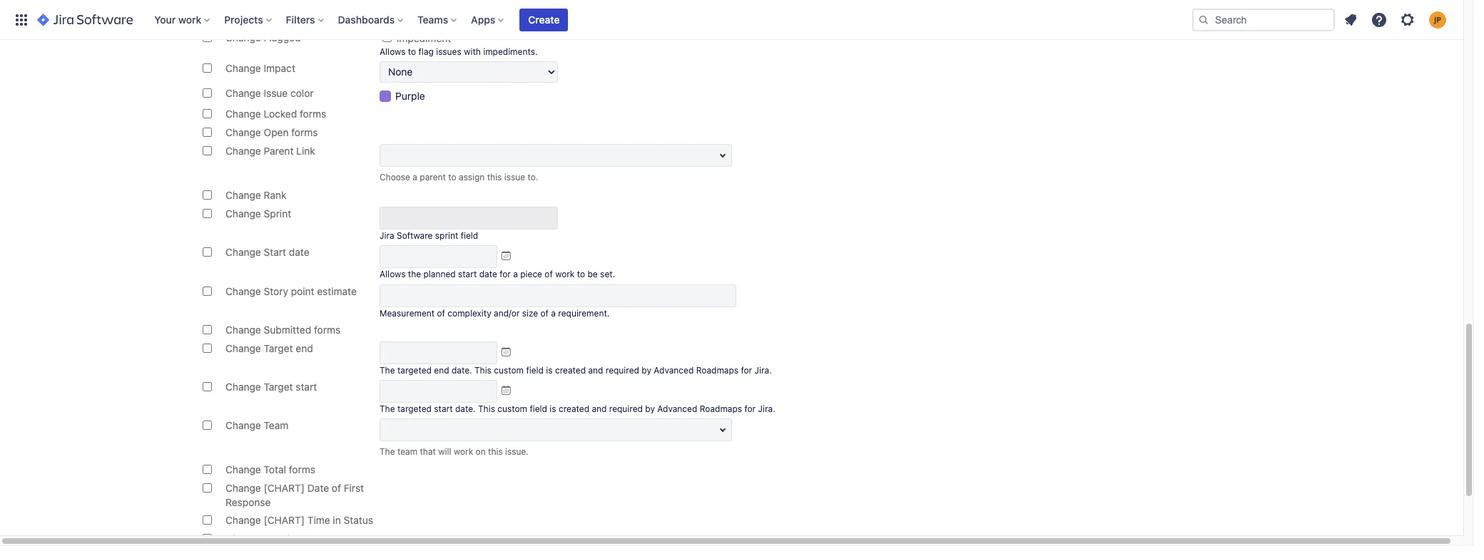 Task type: locate. For each thing, give the bounding box(es) containing it.
issue
[[500, 16, 521, 26], [505, 172, 525, 183]]

date right start
[[289, 247, 310, 259]]

start right "planned" at left
[[458, 269, 477, 280]]

0 vertical spatial by
[[642, 365, 652, 376]]

Change Submitted forms checkbox
[[203, 325, 212, 335]]

custom
[[494, 365, 524, 376], [498, 404, 528, 415]]

change for change [chart]
[[226, 483, 261, 495]]

teams
[[418, 13, 448, 25]]

change for change team
[[226, 420, 261, 432]]

[chart] up the change development
[[264, 515, 305, 527]]

1 vertical spatial start
[[296, 381, 317, 393]]

first
[[344, 483, 364, 495]]

0 horizontal spatial date
[[289, 247, 310, 259]]

your profile and settings image
[[1430, 11, 1447, 28]]

Change Development checkbox
[[203, 535, 212, 544]]

17 change from the top
[[226, 515, 261, 527]]

advanced for change target start
[[658, 404, 698, 415]]

link
[[296, 145, 315, 157]]

issue for choose a parent to assign this issue to.
[[505, 172, 525, 183]]

date up measurement of complexity and/or size of a requirement.
[[479, 269, 497, 280]]

0 vertical spatial jira.
[[755, 365, 772, 376]]

18 change from the top
[[226, 533, 261, 545]]

this for choose an epic to assign this issue to.
[[483, 16, 498, 26]]

end down submitted
[[296, 342, 313, 355]]

0 vertical spatial choose
[[380, 16, 410, 26]]

change up change target end
[[226, 324, 261, 336]]

change for change target start
[[226, 381, 261, 393]]

your work
[[154, 13, 201, 25]]

6 change from the top
[[226, 145, 261, 157]]

Change Impact checkbox
[[203, 64, 212, 73]]

advanced
[[654, 365, 694, 376], [658, 404, 698, 415]]

1 vertical spatial a
[[513, 269, 518, 280]]

for
[[500, 269, 511, 280], [741, 365, 752, 376], [745, 404, 756, 415]]

required down the targeted end date. this custom field is created and required by advanced roadmaps for jira.
[[609, 404, 643, 415]]

issue.
[[505, 447, 529, 458]]

is for start
[[550, 404, 556, 415]]

time
[[308, 515, 330, 527]]

1 vertical spatial roadmaps
[[700, 404, 742, 415]]

change down change rank
[[226, 208, 261, 220]]

end down complexity
[[434, 365, 449, 376]]

and for change target start
[[592, 404, 607, 415]]

this for change target start
[[478, 404, 495, 415]]

0 vertical spatial field
[[461, 231, 478, 241]]

field
[[461, 231, 478, 241], [526, 365, 544, 376], [530, 404, 547, 415]]

1 vertical spatial this
[[487, 172, 502, 183]]

this up on
[[478, 404, 495, 415]]

is down the targeted end date. this custom field is created and required by advanced roadmaps for jira.
[[550, 404, 556, 415]]

help image
[[1371, 11, 1388, 28]]

1 vertical spatial custom
[[498, 404, 528, 415]]

of left complexity
[[437, 308, 445, 319]]

this right parent
[[487, 172, 502, 183]]

1 change from the top
[[226, 31, 261, 44]]

this down measurement of complexity and/or size of a requirement.
[[475, 365, 492, 376]]

and
[[588, 365, 603, 376], [592, 404, 607, 415]]

1 vertical spatial this
[[478, 404, 495, 415]]

0 vertical spatial end
[[296, 342, 313, 355]]

change left story
[[226, 285, 261, 297]]

1 horizontal spatial start
[[434, 404, 453, 415]]

the
[[380, 365, 395, 376], [380, 404, 395, 415], [380, 447, 395, 458]]

forms up "link"
[[291, 127, 318, 139]]

to. for choose a parent to assign this issue to.
[[528, 172, 538, 183]]

custom up the issue.
[[498, 404, 528, 415]]

estimate
[[317, 285, 357, 297]]

work left be
[[555, 269, 575, 280]]

forms down color
[[300, 108, 326, 120]]

change for change submitted forms
[[226, 324, 261, 336]]

epic
[[425, 16, 442, 26]]

target up team
[[264, 381, 293, 393]]

2 [chart] from the top
[[264, 515, 305, 527]]

date
[[289, 247, 310, 259], [479, 269, 497, 280]]

0 vertical spatial assign
[[455, 16, 481, 26]]

required up the targeted start date. this custom field is created and required by advanced roadmaps for jira. at the bottom of the page
[[606, 365, 640, 376]]

work right your
[[178, 13, 201, 25]]

date. up the team that will work on this issue.
[[455, 404, 476, 415]]

targeted up team
[[398, 404, 432, 415]]

1 [chart] from the top
[[264, 483, 305, 495]]

change [chart] time in status
[[226, 515, 373, 527]]

change down change open forms on the left top of the page
[[226, 145, 261, 157]]

1 vertical spatial created
[[559, 404, 590, 415]]

jira. for start
[[758, 404, 776, 415]]

1 vertical spatial the
[[380, 404, 395, 415]]

1 vertical spatial end
[[434, 365, 449, 376]]

targeted
[[398, 365, 432, 376], [398, 404, 432, 415]]

date. down complexity
[[452, 365, 472, 376]]

12 change from the top
[[226, 342, 261, 355]]

2 the from the top
[[380, 404, 395, 415]]

2 vertical spatial the
[[380, 447, 395, 458]]

targeted down measurement
[[398, 365, 432, 376]]

to
[[444, 16, 453, 26], [408, 46, 416, 57], [448, 172, 457, 183], [577, 269, 585, 280]]

4 change from the top
[[226, 108, 261, 120]]

14 change from the top
[[226, 420, 261, 432]]

1 vertical spatial work
[[555, 269, 575, 280]]

of
[[545, 269, 553, 280], [437, 308, 445, 319], [541, 308, 549, 319], [332, 483, 341, 495]]

start for change target start
[[296, 381, 317, 393]]

forms
[[300, 108, 326, 120], [291, 127, 318, 139], [314, 324, 341, 336], [289, 464, 316, 476]]

your
[[154, 13, 176, 25]]

change down 'response'
[[226, 515, 261, 527]]

change target end
[[226, 342, 313, 355]]

this for choose a parent to assign this issue to.
[[487, 172, 502, 183]]

11 change from the top
[[226, 324, 261, 336]]

forms for change submitted forms
[[314, 324, 341, 336]]

Change Target end checkbox
[[203, 344, 212, 353]]

change up change parent link
[[226, 127, 261, 139]]

locked
[[264, 108, 297, 120]]

allows down "impediment" option
[[380, 46, 406, 57]]

change for change [chart] time in status
[[226, 515, 261, 527]]

projects
[[224, 13, 263, 25]]

jira.
[[755, 365, 772, 376], [758, 404, 776, 415]]

assign for epic
[[455, 16, 481, 26]]

target down change submitted forms
[[264, 342, 293, 355]]

dashboards
[[338, 13, 395, 25]]

change issue color
[[226, 87, 314, 99]]

0 vertical spatial this
[[483, 16, 498, 26]]

7 change from the top
[[226, 189, 261, 201]]

choose up "impediment" option
[[380, 16, 410, 26]]

targeted for start
[[398, 404, 432, 415]]

0 vertical spatial work
[[178, 13, 201, 25]]

2 vertical spatial start
[[434, 404, 453, 415]]

a for complexity
[[551, 308, 556, 319]]

work left on
[[454, 447, 473, 458]]

assign up impediment allows to flag issues with impediments. at the top left of page
[[455, 16, 481, 26]]

a
[[413, 172, 418, 183], [513, 269, 518, 280], [551, 308, 556, 319]]

3 change from the top
[[226, 87, 261, 99]]

10 change from the top
[[226, 285, 261, 297]]

1 vertical spatial to.
[[528, 172, 538, 183]]

forms right submitted
[[314, 324, 341, 336]]

0 vertical spatial roadmaps
[[696, 365, 739, 376]]

2 change from the top
[[226, 62, 261, 74]]

change right change target end option
[[226, 342, 261, 355]]

0 vertical spatial the
[[380, 365, 395, 376]]

1 targeted from the top
[[398, 365, 432, 376]]

the for change target end
[[380, 365, 395, 376]]

teams button
[[413, 8, 463, 31]]

0 vertical spatial issue
[[500, 16, 521, 26]]

[chart] down total
[[264, 483, 305, 495]]

1 allows from the top
[[380, 46, 406, 57]]

field down the targeted end date. this custom field is created and required by advanced roadmaps for jira.
[[530, 404, 547, 415]]

choose for choose an epic to assign this issue to.
[[380, 16, 410, 26]]

created down the targeted end date. this custom field is created and required by advanced roadmaps for jira.
[[559, 404, 590, 415]]

0 vertical spatial date
[[289, 247, 310, 259]]

banner
[[0, 0, 1464, 40]]

2 vertical spatial field
[[530, 404, 547, 415]]

complexity
[[448, 308, 492, 319]]

choose left parent
[[380, 172, 410, 183]]

None text field
[[380, 207, 558, 230], [380, 419, 732, 442], [380, 207, 558, 230], [380, 419, 732, 442]]

2 choose from the top
[[380, 172, 410, 183]]

created up the targeted start date. this custom field is created and required by advanced roadmaps for jira. at the bottom of the page
[[555, 365, 586, 376]]

a left parent
[[413, 172, 418, 183]]

field right sprint
[[461, 231, 478, 241]]

of right piece
[[545, 269, 553, 280]]

change left start
[[226, 247, 261, 259]]

and/or
[[494, 308, 520, 319]]

1 vertical spatial field
[[526, 365, 544, 376]]

0 vertical spatial targeted
[[398, 365, 432, 376]]

1 vertical spatial by
[[646, 404, 655, 415]]

field for change target start
[[530, 404, 547, 415]]

2 vertical spatial a
[[551, 308, 556, 319]]

end for targeted
[[434, 365, 449, 376]]

forms for change total forms
[[289, 464, 316, 476]]

assign
[[455, 16, 481, 26], [459, 172, 485, 183]]

flagged
[[264, 31, 301, 44]]

1 vertical spatial required
[[609, 404, 643, 415]]

advanced for change target end
[[654, 365, 694, 376]]

2 vertical spatial work
[[454, 447, 473, 458]]

1 vertical spatial is
[[550, 404, 556, 415]]

0 vertical spatial [chart]
[[264, 483, 305, 495]]

roadmaps
[[696, 365, 739, 376], [700, 404, 742, 415]]

0 vertical spatial advanced
[[654, 365, 694, 376]]

status
[[344, 515, 373, 527]]

target
[[264, 342, 293, 355], [264, 381, 293, 393]]

a left piece
[[513, 269, 518, 280]]

0 horizontal spatial end
[[296, 342, 313, 355]]

forms for change locked forms
[[300, 108, 326, 120]]

0 vertical spatial created
[[555, 365, 586, 376]]

and up the targeted start date. this custom field is created and required by advanced roadmaps for jira. at the bottom of the page
[[588, 365, 603, 376]]

16 change from the top
[[226, 483, 261, 495]]

change down "change issue color"
[[226, 108, 261, 120]]

change right change development option
[[226, 533, 261, 545]]

1 vertical spatial for
[[741, 365, 752, 376]]

0 horizontal spatial start
[[296, 381, 317, 393]]

by
[[642, 365, 652, 376], [646, 404, 655, 415]]

a right size
[[551, 308, 556, 319]]

banner containing your work
[[0, 0, 1464, 40]]

issue
[[264, 87, 288, 99]]

the targeted start date. this custom field is created and required by advanced roadmaps for jira.
[[380, 404, 776, 415]]

1 vertical spatial and
[[592, 404, 607, 415]]

issue for choose an epic to assign this issue to.
[[500, 16, 521, 26]]

0 vertical spatial is
[[546, 365, 553, 376]]

roadmaps for change target start
[[700, 404, 742, 415]]

0 vertical spatial and
[[588, 365, 603, 376]]

forms up date
[[289, 464, 316, 476]]

date. for change target end
[[452, 365, 472, 376]]

15 change from the top
[[226, 464, 261, 476]]

choose for choose a parent to assign this issue to.
[[380, 172, 410, 183]]

end
[[296, 342, 313, 355], [434, 365, 449, 376]]

13 change from the top
[[226, 381, 261, 393]]

1 vertical spatial [chart]
[[264, 515, 305, 527]]

to left be
[[577, 269, 585, 280]]

Change Sprint checkbox
[[203, 209, 212, 219]]

field for change target end
[[526, 365, 544, 376]]

is
[[546, 365, 553, 376], [550, 404, 556, 415]]

1 horizontal spatial a
[[513, 269, 518, 280]]

Impediment checkbox
[[383, 33, 392, 42]]

change right change target start option
[[226, 381, 261, 393]]

dashboards button
[[334, 8, 409, 31]]

2 horizontal spatial start
[[458, 269, 477, 280]]

0 vertical spatial a
[[413, 172, 418, 183]]

software
[[397, 231, 433, 241]]

0 vertical spatial allows
[[380, 46, 406, 57]]

choose
[[380, 16, 410, 26], [380, 172, 410, 183]]

change right change impact option
[[226, 62, 261, 74]]

1 target from the top
[[264, 342, 293, 355]]

1 vertical spatial jira.
[[758, 404, 776, 415]]

required for change target start
[[609, 404, 643, 415]]

1 vertical spatial allows
[[380, 269, 406, 280]]

this
[[483, 16, 498, 26], [487, 172, 502, 183], [488, 447, 503, 458]]

change up change sprint
[[226, 189, 261, 201]]

this up impediments.
[[483, 16, 498, 26]]

start down change target end
[[296, 381, 317, 393]]

0 vertical spatial target
[[264, 342, 293, 355]]

and down the targeted end date. this custom field is created and required by advanced roadmaps for jira.
[[592, 404, 607, 415]]

of left the first
[[332, 483, 341, 495]]

change for change development
[[226, 533, 261, 545]]

created
[[555, 365, 586, 376], [559, 404, 590, 415]]

1 vertical spatial choose
[[380, 172, 410, 183]]

0 horizontal spatial work
[[178, 13, 201, 25]]

change for change start date
[[226, 247, 261, 259]]

0 vertical spatial for
[[500, 269, 511, 280]]

1 the from the top
[[380, 365, 395, 376]]

this
[[475, 365, 492, 376], [478, 404, 495, 415]]

1 vertical spatial issue
[[505, 172, 525, 183]]

1 horizontal spatial end
[[434, 365, 449, 376]]

change
[[226, 31, 261, 44], [226, 62, 261, 74], [226, 87, 261, 99], [226, 108, 261, 120], [226, 127, 261, 139], [226, 145, 261, 157], [226, 189, 261, 201], [226, 208, 261, 220], [226, 247, 261, 259], [226, 285, 261, 297], [226, 324, 261, 336], [226, 342, 261, 355], [226, 381, 261, 393], [226, 420, 261, 432], [226, 464, 261, 476], [226, 483, 261, 495], [226, 515, 261, 527], [226, 533, 261, 545]]

this for change target end
[[475, 365, 492, 376]]

the for change target start
[[380, 404, 395, 415]]

this right on
[[488, 447, 503, 458]]

1 vertical spatial advanced
[[658, 404, 698, 415]]

1 vertical spatial assign
[[459, 172, 485, 183]]

0 vertical spatial date.
[[452, 365, 472, 376]]

1 choose from the top
[[380, 16, 410, 26]]

0 horizontal spatial a
[[413, 172, 418, 183]]

1 vertical spatial targeted
[[398, 404, 432, 415]]

in
[[333, 515, 341, 527]]

0 vertical spatial to.
[[524, 16, 534, 26]]

assign right parent
[[459, 172, 485, 183]]

None checkbox
[[203, 516, 212, 525]]

[chart]
[[264, 483, 305, 495], [264, 515, 305, 527]]

allows left the
[[380, 269, 406, 280]]

change sprint
[[226, 208, 291, 220]]

change for change issue color
[[226, 87, 261, 99]]

target for start
[[264, 381, 293, 393]]

None text field
[[380, 144, 732, 167], [380, 246, 498, 269], [380, 284, 737, 307], [380, 342, 498, 365], [380, 380, 498, 403], [380, 144, 732, 167], [380, 246, 498, 269], [380, 284, 737, 307], [380, 342, 498, 365], [380, 380, 498, 403]]

change down change impact
[[226, 87, 261, 99]]

start
[[458, 269, 477, 280], [296, 381, 317, 393], [434, 404, 453, 415]]

0 vertical spatial required
[[606, 365, 640, 376]]

0 vertical spatial start
[[458, 269, 477, 280]]

set.
[[600, 269, 615, 280]]

1 vertical spatial date
[[479, 269, 497, 280]]

1 vertical spatial date.
[[455, 404, 476, 415]]

5 change from the top
[[226, 127, 261, 139]]

2 horizontal spatial a
[[551, 308, 556, 319]]

None checkbox
[[203, 484, 212, 493]]

change for change parent link
[[226, 145, 261, 157]]

submitted
[[264, 324, 311, 336]]

1 horizontal spatial work
[[454, 447, 473, 458]]

to left flag
[[408, 46, 416, 57]]

for for change target start
[[745, 404, 756, 415]]

0 vertical spatial custom
[[494, 365, 524, 376]]

change target start
[[226, 381, 317, 393]]

2 targeted from the top
[[398, 404, 432, 415]]

created for change target start
[[559, 404, 590, 415]]

jira software sprint field
[[380, 231, 478, 241]]

start for the targeted start date. this custom field is created and required by advanced roadmaps for jira.
[[434, 404, 453, 415]]

is up the targeted start date. this custom field is created and required by advanced roadmaps for jira. at the bottom of the page
[[546, 365, 553, 376]]

0 vertical spatial this
[[475, 365, 492, 376]]

change up 'response'
[[226, 483, 261, 495]]

change up change [chart]
[[226, 464, 261, 476]]

2 vertical spatial for
[[745, 404, 756, 415]]

search image
[[1198, 14, 1210, 25]]

1 vertical spatial target
[[264, 381, 293, 393]]

2 target from the top
[[264, 381, 293, 393]]

9 change from the top
[[226, 247, 261, 259]]

jira software image
[[37, 11, 133, 28], [37, 11, 133, 28]]

change down the projects
[[226, 31, 261, 44]]

allows
[[380, 46, 406, 57], [380, 269, 406, 280]]

8 change from the top
[[226, 208, 261, 220]]

field down size
[[526, 365, 544, 376]]

start up will
[[434, 404, 453, 415]]

custom down and/or
[[494, 365, 524, 376]]

change left team
[[226, 420, 261, 432]]



Task type: describe. For each thing, give the bounding box(es) containing it.
parent
[[264, 145, 294, 157]]

Change Rank checkbox
[[203, 191, 212, 200]]

measurement of complexity and/or size of a requirement.
[[380, 308, 610, 319]]

Change Total forms checkbox
[[203, 465, 212, 475]]

change locked forms
[[226, 108, 326, 120]]

change total forms
[[226, 464, 316, 476]]

impediments.
[[483, 46, 538, 57]]

forms for change open forms
[[291, 127, 318, 139]]

custom for change target end
[[494, 365, 524, 376]]

Change Story point estimate checkbox
[[203, 287, 212, 296]]

date. for change target start
[[455, 404, 476, 415]]

[chart] for change [chart]
[[264, 483, 305, 495]]

the
[[408, 269, 421, 280]]

required for change target end
[[606, 365, 640, 376]]

issues
[[436, 46, 462, 57]]

Change Locked forms checkbox
[[203, 109, 212, 119]]

is for end
[[546, 365, 553, 376]]

rank
[[264, 189, 287, 201]]

change start date
[[226, 247, 310, 259]]

create button
[[520, 8, 569, 31]]

Change Start date checkbox
[[203, 248, 212, 257]]

impact
[[264, 62, 295, 74]]

that
[[420, 447, 436, 458]]

your work button
[[150, 8, 216, 31]]

Change Team checkbox
[[203, 421, 212, 430]]

allows the planned start date for a piece of work to be set.
[[380, 269, 615, 280]]

Change Open forms checkbox
[[203, 128, 212, 137]]

team
[[264, 420, 289, 432]]

apps button
[[467, 8, 510, 31]]

2 allows from the top
[[380, 269, 406, 280]]

apps
[[471, 13, 496, 25]]

change rank
[[226, 189, 287, 201]]

change for change sprint
[[226, 208, 261, 220]]

change for change story point estimate
[[226, 285, 261, 297]]

response
[[226, 497, 271, 509]]

work inside your work popup button
[[178, 13, 201, 25]]

to right parent
[[448, 172, 457, 183]]

total
[[264, 464, 286, 476]]

the targeted end date. this custom field is created and required by advanced roadmaps for jira.
[[380, 365, 772, 376]]

change for change total forms
[[226, 464, 261, 476]]

settings image
[[1400, 11, 1417, 28]]

2 vertical spatial this
[[488, 447, 503, 458]]

change submitted forms
[[226, 324, 341, 336]]

roadmaps for change target end
[[696, 365, 739, 376]]

1 horizontal spatial date
[[479, 269, 497, 280]]

change for change impact
[[226, 62, 261, 74]]

2 horizontal spatial work
[[555, 269, 575, 280]]

change story point estimate
[[226, 285, 357, 297]]

choose a parent to assign this issue to.
[[380, 172, 538, 183]]

impediment allows to flag issues with impediments.
[[380, 32, 538, 57]]

change development
[[226, 533, 325, 545]]

Change Flagged checkbox
[[203, 33, 212, 42]]

sprint
[[264, 208, 291, 220]]

date
[[308, 483, 329, 495]]

[chart] for change [chart] time in status
[[264, 515, 305, 527]]

to. for choose an epic to assign this issue to.
[[524, 16, 534, 26]]

jira. for end
[[755, 365, 772, 376]]

assign for parent
[[459, 172, 485, 183]]

will
[[438, 447, 452, 458]]

to right 'epic'
[[444, 16, 453, 26]]

development
[[264, 533, 325, 545]]

change flagged
[[226, 31, 301, 44]]

flag
[[419, 46, 434, 57]]

target for end
[[264, 342, 293, 355]]

change for change locked forms
[[226, 108, 261, 120]]

open
[[264, 127, 289, 139]]

appswitcher icon image
[[13, 11, 30, 28]]

of right size
[[541, 308, 549, 319]]

create
[[528, 13, 560, 25]]

with
[[464, 46, 481, 57]]

story
[[264, 285, 288, 297]]

created for change target end
[[555, 365, 586, 376]]

Change Issue color checkbox
[[203, 89, 212, 98]]

to inside impediment allows to flag issues with impediments.
[[408, 46, 416, 57]]

by for change target start
[[646, 404, 655, 415]]

change [chart]
[[226, 483, 305, 495]]

change open forms
[[226, 127, 318, 139]]

change for change rank
[[226, 189, 261, 201]]

and for change target end
[[588, 365, 603, 376]]

purple
[[395, 90, 425, 102]]

measurement
[[380, 308, 435, 319]]

on
[[476, 447, 486, 458]]

impediment
[[397, 32, 451, 44]]

allows inside impediment allows to flag issues with impediments.
[[380, 46, 406, 57]]

be
[[588, 269, 598, 280]]

change for change open forms
[[226, 127, 261, 139]]

for for change target end
[[741, 365, 752, 376]]

targeted for end
[[398, 365, 432, 376]]

of inside date of first response
[[332, 483, 341, 495]]

the team that will work on this issue.
[[380, 447, 529, 458]]

Search field
[[1193, 8, 1336, 31]]

parent
[[420, 172, 446, 183]]

change impact
[[226, 62, 295, 74]]

custom for change target start
[[498, 404, 528, 415]]

change for change target end
[[226, 342, 261, 355]]

change for change flagged
[[226, 31, 261, 44]]

change team
[[226, 420, 289, 432]]

an
[[413, 16, 423, 26]]

change parent link
[[226, 145, 315, 157]]

projects button
[[220, 8, 277, 31]]

end for target
[[296, 342, 313, 355]]

start
[[264, 247, 286, 259]]

3 the from the top
[[380, 447, 395, 458]]

point
[[291, 285, 314, 297]]

date of first response
[[226, 483, 364, 509]]

by for change target end
[[642, 365, 652, 376]]

piece
[[521, 269, 542, 280]]

filters button
[[282, 8, 329, 31]]

a for planned
[[513, 269, 518, 280]]

team
[[398, 447, 418, 458]]

Change Parent Link checkbox
[[203, 147, 212, 156]]

planned
[[424, 269, 456, 280]]

primary element
[[9, 0, 1193, 40]]

requirement.
[[558, 308, 610, 319]]

notifications image
[[1343, 11, 1360, 28]]

sprint
[[435, 231, 458, 241]]

filters
[[286, 13, 315, 25]]

color
[[291, 87, 314, 99]]

size
[[522, 308, 538, 319]]

choose an epic to assign this issue to.
[[380, 16, 534, 26]]

jira
[[380, 231, 394, 241]]

Change Target start checkbox
[[203, 382, 212, 392]]



Task type: vqa. For each thing, say whether or not it's contained in the screenshot.
'wwf-' in the Wwf-1 link
no



